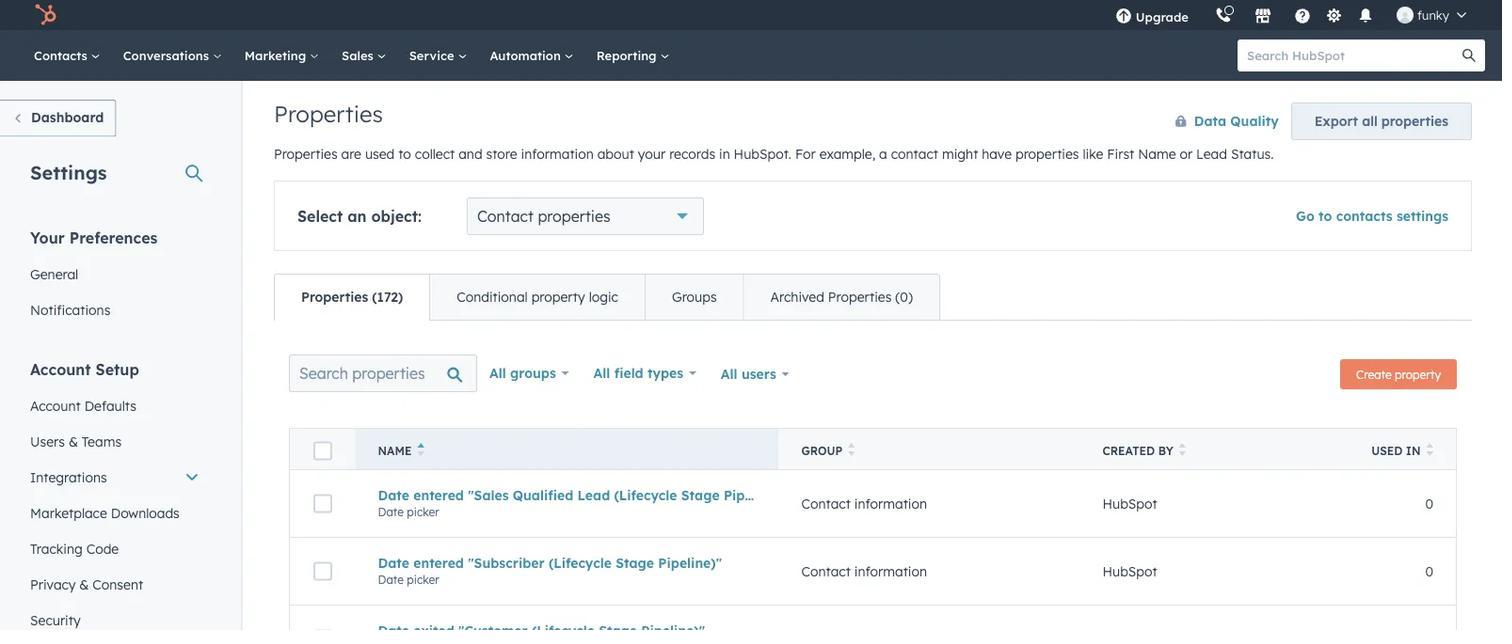 Task type: locate. For each thing, give the bounding box(es) containing it.
property right create
[[1395, 368, 1441, 382]]

conditional
[[457, 289, 528, 305]]

1 vertical spatial name
[[378, 444, 412, 458]]

entered down ascending sort. press to sort descending. element
[[414, 487, 464, 504]]

by
[[1159, 444, 1174, 458]]

general
[[30, 266, 78, 282]]

property inside button
[[1395, 368, 1441, 382]]

"sales
[[468, 487, 509, 504]]

0 vertical spatial 0
[[1426, 496, 1434, 512]]

1 press to sort. image from the left
[[848, 443, 855, 457]]

& right users at the bottom left
[[69, 434, 78, 450]]

0 horizontal spatial name
[[378, 444, 412, 458]]

0 horizontal spatial all
[[490, 365, 506, 382]]

2 account from the top
[[30, 398, 81, 414]]

0 vertical spatial picker
[[407, 505, 439, 519]]

properties left like
[[1016, 146, 1079, 162]]

1 vertical spatial lead
[[578, 487, 610, 504]]

for
[[795, 146, 816, 162]]

all left field
[[594, 365, 610, 382]]

funky town image
[[1397, 7, 1414, 24]]

name
[[1138, 146, 1176, 162], [378, 444, 412, 458]]

tab list
[[274, 274, 940, 321]]

property for create
[[1395, 368, 1441, 382]]

ascending sort. press to sort descending. element
[[417, 443, 424, 459]]

calling icon image
[[1215, 7, 1232, 24]]

entered inside date entered "sales qualified lead (lifecycle stage pipeline)" date picker
[[414, 487, 464, 504]]

0 vertical spatial entered
[[414, 487, 464, 504]]

marketing link
[[233, 30, 330, 81]]

&
[[69, 434, 78, 450], [79, 577, 89, 593]]

your preferences element
[[19, 227, 211, 328]]

create property
[[1357, 368, 1441, 382]]

0 horizontal spatial property
[[532, 289, 585, 305]]

users & teams link
[[19, 424, 211, 460]]

date entered "sales qualified lead (lifecycle stage pipeline)" date picker
[[378, 487, 788, 519]]

1 vertical spatial hubspot
[[1103, 564, 1158, 580]]

0 horizontal spatial stage
[[616, 555, 654, 572]]

1 vertical spatial pipeline)"
[[658, 555, 722, 572]]

1 horizontal spatial name
[[1138, 146, 1176, 162]]

your
[[30, 228, 65, 247]]

notifications image
[[1357, 8, 1374, 25]]

0 vertical spatial pipeline)"
[[724, 487, 788, 504]]

press to sort. element for used in
[[1427, 443, 1434, 459]]

0 vertical spatial properties
[[1382, 113, 1449, 129]]

create
[[1357, 368, 1392, 382]]

press to sort. image
[[1179, 443, 1186, 457]]

qualified
[[513, 487, 574, 504]]

2 picker from the top
[[407, 573, 439, 587]]

account up users at the bottom left
[[30, 398, 81, 414]]

2 vertical spatial properties
[[538, 207, 611, 226]]

in
[[1406, 444, 1421, 458]]

(0)
[[896, 289, 913, 305]]

properties are used to collect and store information about your records in hubspot. for example, a contact might have properties like first name or lead status.
[[274, 146, 1274, 162]]

0 vertical spatial name
[[1138, 146, 1176, 162]]

1 entered from the top
[[414, 487, 464, 504]]

0 horizontal spatial press to sort. image
[[848, 443, 855, 457]]

0 horizontal spatial (lifecycle
[[549, 555, 612, 572]]

tracking code
[[30, 541, 119, 557]]

0 horizontal spatial lead
[[578, 487, 610, 504]]

0 horizontal spatial properties
[[538, 207, 611, 226]]

go to contacts settings
[[1296, 208, 1449, 225]]

archived properties (0) link
[[743, 275, 939, 320]]

information for (lifecycle
[[855, 496, 927, 512]]

1 vertical spatial account
[[30, 398, 81, 414]]

press to sort. image for group
[[848, 443, 855, 457]]

(lifecycle
[[614, 487, 677, 504], [549, 555, 612, 572]]

& for users
[[69, 434, 78, 450]]

notifications link
[[19, 292, 211, 328]]

hubspot.
[[734, 146, 792, 162]]

0 horizontal spatial pipeline)"
[[658, 555, 722, 572]]

like
[[1083, 146, 1104, 162]]

press to sort. element
[[848, 443, 855, 459], [1179, 443, 1186, 459], [1427, 443, 1434, 459]]

settings link
[[1323, 5, 1346, 25]]

press to sort. image inside used in button
[[1427, 443, 1434, 457]]

sales link
[[330, 30, 398, 81]]

1 contact information from the top
[[802, 496, 927, 512]]

privacy
[[30, 577, 76, 593]]

all users button
[[709, 355, 802, 394]]

1 horizontal spatial all
[[594, 365, 610, 382]]

entered
[[414, 487, 464, 504], [414, 555, 464, 572]]

all for all users
[[721, 366, 738, 383]]

press to sort. element right 'in'
[[1427, 443, 1434, 459]]

have
[[982, 146, 1012, 162]]

1 0 from the top
[[1426, 496, 1434, 512]]

1 hubspot from the top
[[1103, 496, 1158, 512]]

0 for date entered "sales qualified lead (lifecycle stage pipeline)"
[[1426, 496, 1434, 512]]

property left the logic
[[532, 289, 585, 305]]

export
[[1315, 113, 1358, 129]]

properties up are
[[274, 100, 383, 128]]

2 press to sort. element from the left
[[1179, 443, 1186, 459]]

0
[[1426, 496, 1434, 512], [1426, 564, 1434, 580]]

name left 'or'
[[1138, 146, 1176, 162]]

pipeline)" inside date entered "sales qualified lead (lifecycle stage pipeline)" date picker
[[724, 487, 788, 504]]

entered inside date entered "subscriber (lifecycle stage pipeline)" date picker
[[414, 555, 464, 572]]

lead right 'qualified'
[[578, 487, 610, 504]]

1 account from the top
[[30, 360, 91, 379]]

tab panel containing all groups
[[274, 320, 1472, 631]]

hubspot
[[1103, 496, 1158, 512], [1103, 564, 1158, 580]]

2 date from the top
[[378, 505, 404, 519]]

press to sort. image right 'in'
[[1427, 443, 1434, 457]]

0 vertical spatial contact
[[477, 207, 534, 226]]

archived properties (0)
[[771, 289, 913, 305]]

1 horizontal spatial property
[[1395, 368, 1441, 382]]

1 horizontal spatial to
[[1319, 208, 1332, 225]]

2 horizontal spatial all
[[721, 366, 738, 383]]

menu
[[1102, 0, 1480, 30]]

press to sort. image inside 'group' "button"
[[848, 443, 855, 457]]

1 picker from the top
[[407, 505, 439, 519]]

press to sort. element right by
[[1179, 443, 1186, 459]]

press to sort. element for created by
[[1179, 443, 1186, 459]]

0 vertical spatial &
[[69, 434, 78, 450]]

dashboard link
[[0, 100, 116, 137]]

lead
[[1197, 146, 1228, 162], [578, 487, 610, 504]]

2 entered from the top
[[414, 555, 464, 572]]

stage inside date entered "sales qualified lead (lifecycle stage pipeline)" date picker
[[681, 487, 720, 504]]

1 horizontal spatial pipeline)"
[[724, 487, 788, 504]]

to
[[398, 146, 411, 162], [1319, 208, 1332, 225]]

0 vertical spatial stage
[[681, 487, 720, 504]]

0 vertical spatial information
[[521, 146, 594, 162]]

funky button
[[1386, 0, 1478, 30]]

data quality
[[1194, 113, 1279, 129]]

account defaults link
[[19, 388, 211, 424]]

1 vertical spatial contact information
[[802, 564, 927, 580]]

stage
[[681, 487, 720, 504], [616, 555, 654, 572]]

contacts link
[[23, 30, 112, 81]]

2 0 from the top
[[1426, 564, 1434, 580]]

date entered "sales qualified lead (lifecycle stage pipeline)" button
[[378, 487, 788, 504]]

0 vertical spatial lead
[[1197, 146, 1228, 162]]

0 vertical spatial (lifecycle
[[614, 487, 677, 504]]

properties left are
[[274, 146, 338, 162]]

date entered "subscriber (lifecycle stage pipeline)" button
[[378, 555, 756, 572]]

account for account defaults
[[30, 398, 81, 414]]

conversations link
[[112, 30, 233, 81]]

privacy & consent
[[30, 577, 143, 593]]

2 horizontal spatial press to sort. element
[[1427, 443, 1434, 459]]

(lifecycle down name button
[[614, 487, 677, 504]]

entered left "subscriber
[[414, 555, 464, 572]]

press to sort. image
[[848, 443, 855, 457], [1427, 443, 1434, 457]]

data quality button
[[1156, 103, 1280, 140]]

logic
[[589, 289, 618, 305]]

contact properties button
[[467, 198, 704, 235]]

1 vertical spatial entered
[[414, 555, 464, 572]]

consent
[[93, 577, 143, 593]]

1 press to sort. element from the left
[[848, 443, 855, 459]]

all left "groups"
[[490, 365, 506, 382]]

general link
[[19, 257, 211, 292]]

information for pipeline)"
[[855, 564, 927, 580]]

users
[[742, 366, 776, 383]]

1 vertical spatial (lifecycle
[[549, 555, 612, 572]]

1 horizontal spatial stage
[[681, 487, 720, 504]]

name left ascending sort. press to sort descending. element
[[378, 444, 412, 458]]

0 horizontal spatial press to sort. element
[[848, 443, 855, 459]]

2 hubspot from the top
[[1103, 564, 1158, 580]]

properties inside button
[[1382, 113, 1449, 129]]

pipeline)"
[[724, 487, 788, 504], [658, 555, 722, 572]]

1 horizontal spatial press to sort. element
[[1179, 443, 1186, 459]]

all inside popup button
[[594, 365, 610, 382]]

2 contact information from the top
[[802, 564, 927, 580]]

users & teams
[[30, 434, 122, 450]]

export all properties button
[[1291, 103, 1472, 140]]

conditional property logic link
[[429, 275, 645, 320]]

0 vertical spatial account
[[30, 360, 91, 379]]

account up account defaults on the bottom of the page
[[30, 360, 91, 379]]

all left users
[[721, 366, 738, 383]]

0 vertical spatial contact information
[[802, 496, 927, 512]]

ascending sort. press to sort descending. image
[[417, 443, 424, 457]]

to right used
[[398, 146, 411, 162]]

press to sort. image right group
[[848, 443, 855, 457]]

(lifecycle down date entered "sales qualified lead (lifecycle stage pipeline)" date picker
[[549, 555, 612, 572]]

2 horizontal spatial properties
[[1382, 113, 1449, 129]]

2 vertical spatial information
[[855, 564, 927, 580]]

& right privacy
[[79, 577, 89, 593]]

marketplaces image
[[1255, 8, 1272, 25]]

tab panel
[[274, 320, 1472, 631]]

properties left the (172)
[[301, 289, 368, 305]]

press to sort. element inside 'group' "button"
[[848, 443, 855, 459]]

1 horizontal spatial &
[[79, 577, 89, 593]]

used in
[[1372, 444, 1421, 458]]

0 vertical spatial to
[[398, 146, 411, 162]]

date
[[378, 487, 409, 504], [378, 505, 404, 519], [378, 555, 409, 572], [378, 573, 404, 587]]

1 vertical spatial contact
[[802, 496, 851, 512]]

picker
[[407, 505, 439, 519], [407, 573, 439, 587]]

contact information
[[802, 496, 927, 512], [802, 564, 927, 580]]

1 horizontal spatial properties
[[1016, 146, 1079, 162]]

groups
[[510, 365, 556, 382]]

hubspot for date entered "sales qualified lead (lifecycle stage pipeline)"
[[1103, 496, 1158, 512]]

properties inside popup button
[[538, 207, 611, 226]]

created
[[1103, 444, 1155, 458]]

properties
[[1382, 113, 1449, 129], [1016, 146, 1079, 162], [538, 207, 611, 226]]

quality
[[1231, 113, 1279, 129]]

1 vertical spatial property
[[1395, 368, 1441, 382]]

2 press to sort. image from the left
[[1427, 443, 1434, 457]]

(lifecycle inside date entered "sales qualified lead (lifecycle stage pipeline)" date picker
[[614, 487, 677, 504]]

0 horizontal spatial &
[[69, 434, 78, 450]]

account defaults
[[30, 398, 136, 414]]

press to sort. image for used in
[[1427, 443, 1434, 457]]

your preferences
[[30, 228, 158, 247]]

data
[[1194, 113, 1227, 129]]

press to sort. element inside created by button
[[1179, 443, 1186, 459]]

are
[[341, 146, 361, 162]]

press to sort. element inside used in button
[[1427, 443, 1434, 459]]

properties down about
[[538, 207, 611, 226]]

properties right all
[[1382, 113, 1449, 129]]

property
[[532, 289, 585, 305], [1395, 368, 1441, 382]]

properties left (0)
[[828, 289, 892, 305]]

2 vertical spatial contact
[[802, 564, 851, 580]]

"subscriber
[[468, 555, 545, 572]]

1 vertical spatial picker
[[407, 573, 439, 587]]

contacts
[[34, 48, 91, 63]]

code
[[86, 541, 119, 557]]

or
[[1180, 146, 1193, 162]]

press to sort. element right group
[[848, 443, 855, 459]]

0 vertical spatial property
[[532, 289, 585, 305]]

1 horizontal spatial (lifecycle
[[614, 487, 677, 504]]

and
[[459, 146, 483, 162]]

to right go
[[1319, 208, 1332, 225]]

1 vertical spatial &
[[79, 577, 89, 593]]

1 vertical spatial information
[[855, 496, 927, 512]]

1 vertical spatial stage
[[616, 555, 654, 572]]

1 horizontal spatial press to sort. image
[[1427, 443, 1434, 457]]

1 vertical spatial 0
[[1426, 564, 1434, 580]]

notifications
[[30, 302, 111, 318]]

contact for pipeline)"
[[802, 564, 851, 580]]

3 press to sort. element from the left
[[1427, 443, 1434, 459]]

0 vertical spatial hubspot
[[1103, 496, 1158, 512]]

lead right 'or'
[[1197, 146, 1228, 162]]



Task type: vqa. For each thing, say whether or not it's contained in the screenshot.
the themes
no



Task type: describe. For each thing, give the bounding box(es) containing it.
tracking code link
[[19, 531, 211, 567]]

in
[[719, 146, 730, 162]]

tab list containing properties (172)
[[274, 274, 940, 321]]

go
[[1296, 208, 1315, 225]]

lead inside date entered "sales qualified lead (lifecycle stage pipeline)" date picker
[[578, 487, 610, 504]]

all groups
[[490, 365, 556, 382]]

0 for date entered "subscriber (lifecycle stage pipeline)"
[[1426, 564, 1434, 580]]

marketing
[[245, 48, 310, 63]]

security
[[30, 612, 81, 629]]

properties for properties
[[274, 100, 383, 128]]

contact
[[891, 146, 939, 162]]

setup
[[96, 360, 139, 379]]

& for privacy
[[79, 577, 89, 593]]

contact information for date entered "subscriber (lifecycle stage pipeline)"
[[802, 564, 927, 580]]

a
[[879, 146, 888, 162]]

group
[[802, 444, 843, 458]]

account setup element
[[19, 359, 211, 631]]

conditional property logic
[[457, 289, 618, 305]]

preferences
[[69, 228, 158, 247]]

reporting
[[597, 48, 660, 63]]

marketplace downloads link
[[19, 496, 211, 531]]

service link
[[398, 30, 479, 81]]

all
[[1362, 113, 1378, 129]]

help button
[[1287, 0, 1319, 30]]

marketplace
[[30, 505, 107, 522]]

picker inside date entered "sales qualified lead (lifecycle stage pipeline)" date picker
[[407, 505, 439, 519]]

used in button
[[1344, 429, 1457, 470]]

created by
[[1103, 444, 1174, 458]]

all for all groups
[[490, 365, 506, 382]]

notifications button
[[1350, 0, 1382, 30]]

export all properties
[[1315, 113, 1449, 129]]

funky
[[1418, 7, 1450, 23]]

contacts
[[1336, 208, 1393, 225]]

(lifecycle inside date entered "subscriber (lifecycle stage pipeline)" date picker
[[549, 555, 612, 572]]

1 vertical spatial properties
[[1016, 146, 1079, 162]]

all groups button
[[477, 355, 581, 393]]

teams
[[82, 434, 122, 450]]

settings
[[30, 161, 107, 184]]

contact inside popup button
[[477, 207, 534, 226]]

types
[[648, 365, 684, 382]]

picker inside date entered "subscriber (lifecycle stage pipeline)" date picker
[[407, 573, 439, 587]]

4 date from the top
[[378, 573, 404, 587]]

help image
[[1294, 8, 1311, 25]]

date entered "subscriber (lifecycle stage pipeline)" date picker
[[378, 555, 722, 587]]

contact for (lifecycle
[[802, 496, 851, 512]]

properties for properties (172)
[[301, 289, 368, 305]]

collect
[[415, 146, 455, 162]]

your
[[638, 146, 666, 162]]

name inside button
[[378, 444, 412, 458]]

security link
[[19, 603, 211, 631]]

property for conditional
[[532, 289, 585, 305]]

(172)
[[372, 289, 403, 305]]

pipeline)" inside date entered "subscriber (lifecycle stage pipeline)" date picker
[[658, 555, 722, 572]]

all users
[[721, 366, 776, 383]]

name button
[[355, 429, 779, 470]]

entered for "sales
[[414, 487, 464, 504]]

entered for "subscriber
[[414, 555, 464, 572]]

3 date from the top
[[378, 555, 409, 572]]

automation
[[490, 48, 565, 63]]

upgrade
[[1136, 9, 1189, 24]]

settings
[[1397, 208, 1449, 225]]

conversations
[[123, 48, 213, 63]]

contact information for date entered "sales qualified lead (lifecycle stage pipeline)"
[[802, 496, 927, 512]]

hubspot for date entered "subscriber (lifecycle stage pipeline)"
[[1103, 564, 1158, 580]]

records
[[669, 146, 716, 162]]

search button
[[1454, 40, 1486, 72]]

object:
[[371, 207, 422, 226]]

settings image
[[1326, 8, 1343, 25]]

used
[[1372, 444, 1403, 458]]

tracking
[[30, 541, 83, 557]]

integrations button
[[19, 460, 211, 496]]

search image
[[1463, 49, 1476, 62]]

upgrade image
[[1115, 8, 1132, 25]]

marketplaces button
[[1243, 0, 1283, 30]]

dashboard
[[31, 109, 104, 126]]

properties (172)
[[301, 289, 403, 305]]

hubspot image
[[34, 4, 56, 26]]

used
[[365, 146, 395, 162]]

Search HubSpot search field
[[1238, 40, 1469, 72]]

all for all field types
[[594, 365, 610, 382]]

properties inside 'link'
[[828, 289, 892, 305]]

downloads
[[111, 505, 180, 522]]

press to sort. element for group
[[848, 443, 855, 459]]

field
[[614, 365, 644, 382]]

automation link
[[479, 30, 585, 81]]

archived
[[771, 289, 825, 305]]

select an object:
[[297, 207, 422, 226]]

all field types
[[594, 365, 684, 382]]

first
[[1107, 146, 1135, 162]]

properties (172) link
[[275, 275, 429, 320]]

created by button
[[1080, 429, 1344, 470]]

1 horizontal spatial lead
[[1197, 146, 1228, 162]]

create property button
[[1341, 360, 1457, 390]]

store
[[486, 146, 517, 162]]

sales
[[342, 48, 377, 63]]

stage inside date entered "subscriber (lifecycle stage pipeline)" date picker
[[616, 555, 654, 572]]

1 vertical spatial to
[[1319, 208, 1332, 225]]

Search search field
[[289, 355, 477, 393]]

groups
[[672, 289, 717, 305]]

users
[[30, 434, 65, 450]]

menu containing funky
[[1102, 0, 1480, 30]]

marketplace downloads
[[30, 505, 180, 522]]

about
[[597, 146, 634, 162]]

0 horizontal spatial to
[[398, 146, 411, 162]]

defaults
[[84, 398, 136, 414]]

service
[[409, 48, 458, 63]]

properties for properties are used to collect and store information about your records in hubspot. for example, a contact might have properties like first name or lead status.
[[274, 146, 338, 162]]

reporting link
[[585, 30, 681, 81]]

1 date from the top
[[378, 487, 409, 504]]

account for account setup
[[30, 360, 91, 379]]

an
[[348, 207, 367, 226]]



